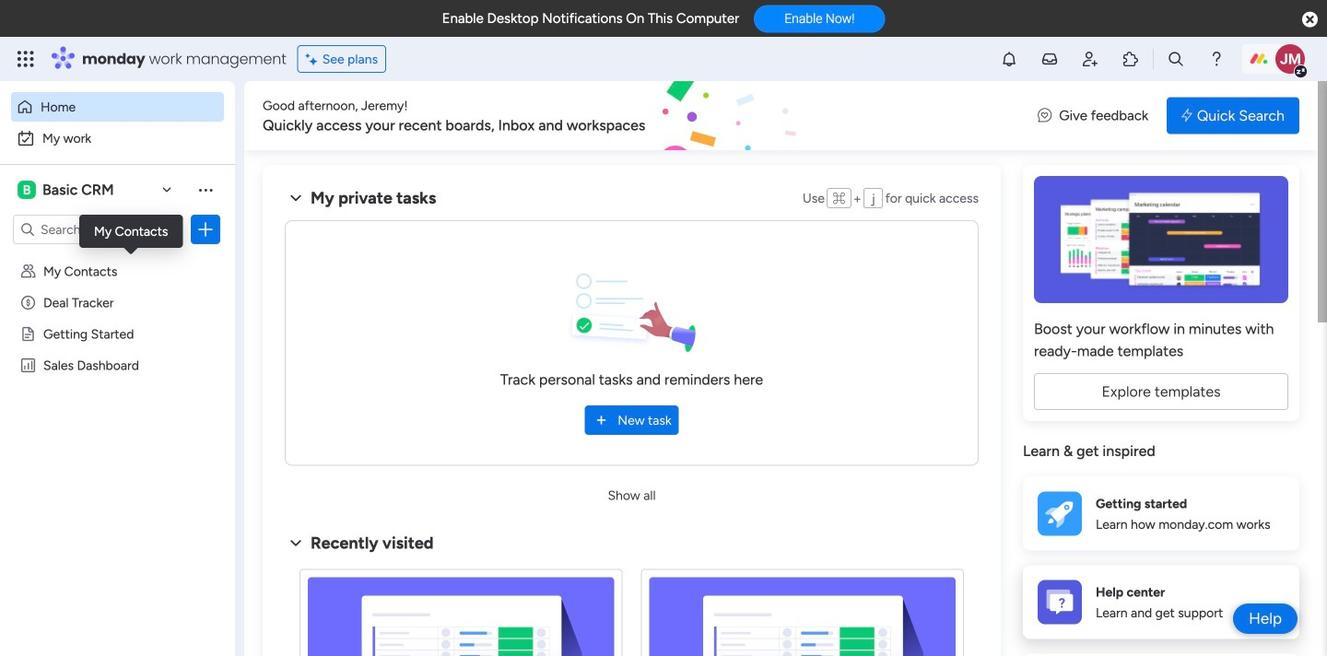Task type: vqa. For each thing, say whether or not it's contained in the screenshot.
the Whose
no



Task type: describe. For each thing, give the bounding box(es) containing it.
workspace image
[[18, 180, 36, 200]]

close my private tasks image
[[285, 187, 307, 209]]

update feed image
[[1041, 50, 1060, 68]]

select product image
[[17, 50, 35, 68]]

see plans image
[[306, 49, 322, 69]]

help image
[[1208, 50, 1227, 68]]

dapulse close image
[[1303, 11, 1319, 30]]

workspace options image
[[196, 181, 215, 199]]

monday marketplace image
[[1122, 50, 1141, 68]]

1 vertical spatial option
[[11, 124, 224, 153]]

public dashboard image
[[19, 357, 37, 374]]

workspace selection element
[[18, 179, 117, 201]]

templates image image
[[1040, 176, 1284, 303]]

0 vertical spatial option
[[11, 92, 224, 122]]



Task type: locate. For each thing, give the bounding box(es) containing it.
search everything image
[[1168, 50, 1186, 68]]

getting started element
[[1024, 477, 1300, 551]]

close recently visited image
[[285, 533, 307, 555]]

v2 bolt switch image
[[1182, 106, 1193, 126]]

notifications image
[[1001, 50, 1019, 68]]

quick search results list box
[[285, 555, 979, 657]]

v2 user feedback image
[[1039, 105, 1052, 126]]

list box
[[0, 252, 235, 630]]

options image
[[196, 220, 215, 239]]

help center element
[[1024, 566, 1300, 640]]

jeremy miller image
[[1276, 44, 1306, 74]]

invite members image
[[1082, 50, 1100, 68]]

Search in workspace field
[[39, 219, 154, 240]]

option
[[11, 92, 224, 122], [11, 124, 224, 153], [0, 255, 235, 259]]

2 vertical spatial option
[[0, 255, 235, 259]]

public board image
[[19, 326, 37, 343]]



